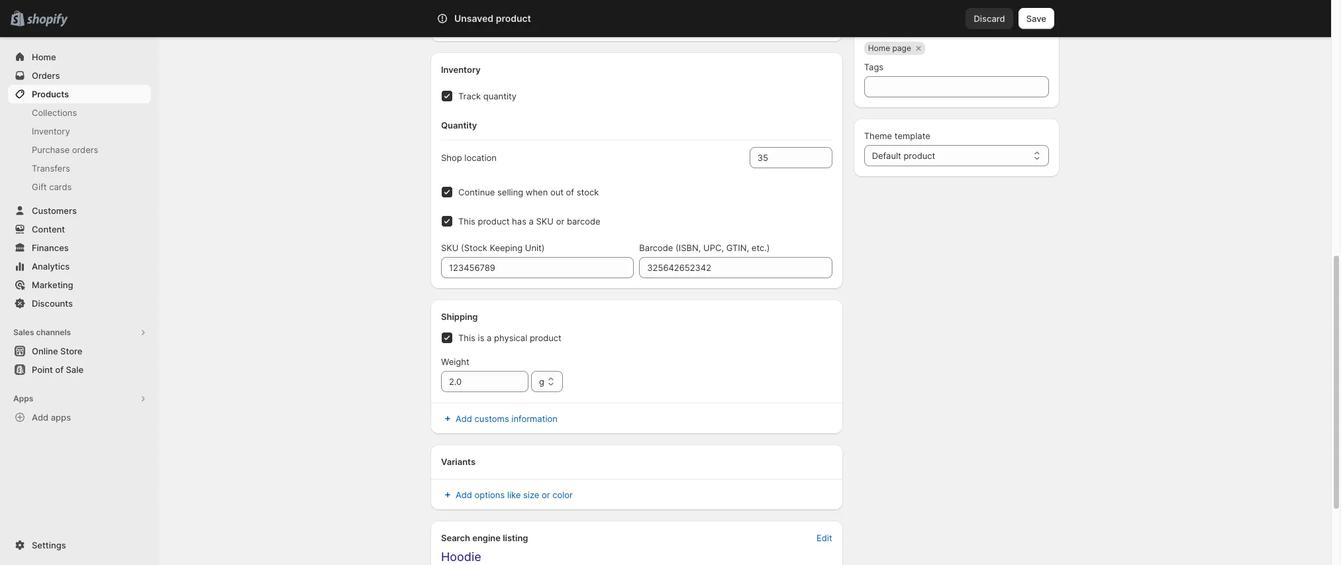 Task type: describe. For each thing, give the bounding box(es) containing it.
channels
[[36, 327, 71, 337]]

store
[[60, 346, 82, 357]]

selling
[[498, 187, 524, 197]]

1 horizontal spatial inventory
[[441, 64, 481, 75]]

purchase
[[32, 144, 70, 155]]

search for search engine listing
[[441, 533, 470, 543]]

gift
[[32, 182, 47, 192]]

add apps
[[32, 412, 71, 423]]

finances link
[[8, 239, 151, 257]]

add options like size or color button
[[433, 486, 581, 504]]

1 vertical spatial a
[[487, 333, 492, 343]]

(isbn,
[[676, 243, 701, 253]]

point
[[32, 364, 53, 375]]

like
[[508, 490, 521, 500]]

SKU (Stock Keeping Unit) text field
[[441, 257, 634, 278]]

content
[[32, 224, 65, 235]]

(stock
[[461, 243, 488, 253]]

sales
[[13, 327, 34, 337]]

theme
[[865, 131, 893, 141]]

continue selling when out of stock
[[459, 187, 599, 197]]

1 horizontal spatial of
[[566, 187, 575, 197]]

marketing link
[[8, 276, 151, 294]]

when
[[526, 187, 548, 197]]

or inside "button"
[[542, 490, 550, 500]]

information
[[512, 413, 558, 424]]

add for add customs information
[[456, 413, 472, 424]]

1 horizontal spatial or
[[556, 216, 565, 227]]

shopify image
[[27, 14, 68, 27]]

unit)
[[525, 243, 545, 253]]

discard
[[974, 13, 1006, 24]]

add for add options like size or color
[[456, 490, 472, 500]]

add options like size or color
[[456, 490, 573, 500]]

quantity
[[441, 120, 477, 131]]

shop
[[441, 152, 462, 163]]

color
[[553, 490, 573, 500]]

Weight text field
[[441, 371, 529, 392]]

gift cards
[[32, 182, 72, 192]]

online store
[[32, 346, 82, 357]]

quantity
[[484, 91, 517, 101]]

point of sale link
[[8, 360, 151, 379]]

sales channels
[[13, 327, 71, 337]]

this for this product has a sku or barcode
[[459, 216, 476, 227]]

keeping
[[490, 243, 523, 253]]

sale
[[66, 364, 84, 375]]

save button
[[1019, 8, 1055, 29]]

add customs information button
[[433, 410, 841, 428]]

template
[[895, 131, 931, 141]]

products
[[32, 89, 69, 99]]

this product has a sku or barcode
[[459, 216, 601, 227]]

home page
[[869, 43, 912, 53]]

0 vertical spatial sku
[[536, 216, 554, 227]]

analytics
[[32, 261, 70, 272]]

sku (stock keeping unit)
[[441, 243, 545, 253]]

content link
[[8, 220, 151, 239]]

online
[[32, 346, 58, 357]]

search for search
[[496, 13, 524, 24]]

page
[[893, 43, 912, 53]]

home link
[[8, 48, 151, 66]]

marketing
[[32, 280, 73, 290]]

settings link
[[8, 536, 151, 555]]

is
[[478, 333, 485, 343]]

discounts
[[32, 298, 73, 309]]

transfers link
[[8, 159, 151, 178]]

Barcode (ISBN, UPC, GTIN, etc.) text field
[[640, 257, 833, 278]]

analytics link
[[8, 257, 151, 276]]

home for home
[[32, 52, 56, 62]]

variants
[[441, 457, 476, 467]]

gtin,
[[727, 243, 750, 253]]

sales channels button
[[8, 323, 151, 342]]

edit
[[817, 533, 833, 543]]

home page link
[[869, 42, 912, 55]]

engine
[[473, 533, 501, 543]]

point of sale
[[32, 364, 84, 375]]



Task type: vqa. For each thing, say whether or not it's contained in the screenshot.
Purchase orders link
yes



Task type: locate. For each thing, give the bounding box(es) containing it.
product for unsaved
[[496, 13, 531, 24]]

options
[[475, 490, 505, 500]]

edit button
[[809, 529, 841, 547]]

0 vertical spatial this
[[459, 216, 476, 227]]

cards
[[49, 182, 72, 192]]

unsaved product
[[455, 13, 531, 24]]

inventory
[[441, 64, 481, 75], [32, 126, 70, 137]]

inventory up purchase
[[32, 126, 70, 137]]

0 vertical spatial inventory
[[441, 64, 481, 75]]

product for default
[[904, 150, 936, 161]]

products link
[[8, 85, 151, 103]]

1 vertical spatial inventory
[[32, 126, 70, 137]]

customs
[[475, 413, 509, 424]]

of
[[566, 187, 575, 197], [55, 364, 64, 375]]

0 vertical spatial a
[[529, 216, 534, 227]]

track quantity
[[459, 91, 517, 101]]

default product
[[872, 150, 936, 161]]

online store link
[[8, 342, 151, 360]]

or
[[556, 216, 565, 227], [542, 490, 550, 500]]

listing
[[503, 533, 528, 543]]

1 this from the top
[[459, 216, 476, 227]]

1 vertical spatial search
[[441, 533, 470, 543]]

0 horizontal spatial sku
[[441, 243, 459, 253]]

add left apps at left bottom
[[32, 412, 49, 423]]

home up the orders
[[32, 52, 56, 62]]

add for add apps
[[32, 412, 49, 423]]

0 horizontal spatial home
[[32, 52, 56, 62]]

apps button
[[8, 390, 151, 408]]

out
[[551, 187, 564, 197]]

Tags text field
[[865, 76, 1050, 97]]

barcode
[[567, 216, 601, 227]]

search up hoodie in the left bottom of the page
[[441, 533, 470, 543]]

this up the (stock
[[459, 216, 476, 227]]

discounts link
[[8, 294, 151, 313]]

0 vertical spatial search
[[496, 13, 524, 24]]

2 this from the top
[[459, 333, 476, 343]]

shipping
[[441, 311, 478, 322]]

collections link
[[8, 103, 151, 122]]

product right physical
[[530, 333, 562, 343]]

finances
[[32, 243, 69, 253]]

home for home page
[[869, 43, 891, 53]]

search right unsaved
[[496, 13, 524, 24]]

add inside "button"
[[456, 490, 472, 500]]

transfers
[[32, 163, 70, 174]]

purchase orders link
[[8, 140, 151, 159]]

0 horizontal spatial a
[[487, 333, 492, 343]]

this for this is a physical product
[[459, 333, 476, 343]]

0 horizontal spatial of
[[55, 364, 64, 375]]

or right size
[[542, 490, 550, 500]]

customers link
[[8, 201, 151, 220]]

0 vertical spatial of
[[566, 187, 575, 197]]

this left is
[[459, 333, 476, 343]]

sku left the (stock
[[441, 243, 459, 253]]

etc.)
[[752, 243, 770, 253]]

size
[[524, 490, 540, 500]]

apps
[[13, 394, 33, 404]]

add left options
[[456, 490, 472, 500]]

1 horizontal spatial home
[[869, 43, 891, 53]]

1 horizontal spatial sku
[[536, 216, 554, 227]]

add left customs
[[456, 413, 472, 424]]

of inside button
[[55, 364, 64, 375]]

physical
[[494, 333, 528, 343]]

0 horizontal spatial search
[[441, 533, 470, 543]]

this is a physical product
[[459, 333, 562, 343]]

1 horizontal spatial a
[[529, 216, 534, 227]]

stock
[[577, 187, 599, 197]]

inventory link
[[8, 122, 151, 140]]

has
[[512, 216, 527, 227]]

None number field
[[750, 147, 813, 168]]

a right has
[[529, 216, 534, 227]]

collections
[[32, 107, 77, 118]]

online store button
[[0, 342, 159, 360]]

sku
[[536, 216, 554, 227], [441, 243, 459, 253]]

g
[[539, 376, 545, 387]]

location
[[465, 152, 497, 163]]

continue
[[459, 187, 495, 197]]

theme template
[[865, 131, 931, 141]]

home up tags
[[869, 43, 891, 53]]

orders
[[72, 144, 98, 155]]

default
[[872, 150, 902, 161]]

of left sale
[[55, 364, 64, 375]]

apps
[[51, 412, 71, 423]]

product left has
[[478, 216, 510, 227]]

orders link
[[8, 66, 151, 85]]

0 vertical spatial or
[[556, 216, 565, 227]]

1 vertical spatial of
[[55, 364, 64, 375]]

1 vertical spatial or
[[542, 490, 550, 500]]

hoodie
[[441, 550, 482, 564]]

track
[[459, 91, 481, 101]]

product for this
[[478, 216, 510, 227]]

inventory up track
[[441, 64, 481, 75]]

or left barcode
[[556, 216, 565, 227]]

this
[[459, 216, 476, 227], [459, 333, 476, 343]]

0 horizontal spatial inventory
[[32, 126, 70, 137]]

shop location
[[441, 152, 497, 163]]

product
[[496, 13, 531, 24], [904, 150, 936, 161], [478, 216, 510, 227], [530, 333, 562, 343]]

of right out
[[566, 187, 575, 197]]

sku right has
[[536, 216, 554, 227]]

search inside button
[[496, 13, 524, 24]]

1 horizontal spatial search
[[496, 13, 524, 24]]

1 vertical spatial this
[[459, 333, 476, 343]]

home
[[869, 43, 891, 53], [32, 52, 56, 62]]

customers
[[32, 205, 77, 216]]

point of sale button
[[0, 360, 159, 379]]

a right is
[[487, 333, 492, 343]]

search engine listing
[[441, 533, 528, 543]]

weight
[[441, 357, 470, 367]]

product down template
[[904, 150, 936, 161]]

upc,
[[704, 243, 724, 253]]

1 vertical spatial sku
[[441, 243, 459, 253]]

gift cards link
[[8, 178, 151, 196]]

unsaved
[[455, 13, 494, 24]]

search button
[[474, 8, 858, 29]]

orders
[[32, 70, 60, 81]]

0 horizontal spatial or
[[542, 490, 550, 500]]

barcode (isbn, upc, gtin, etc.)
[[640, 243, 770, 253]]

add apps button
[[8, 408, 151, 427]]

product right unsaved
[[496, 13, 531, 24]]

tags
[[865, 62, 884, 72]]



